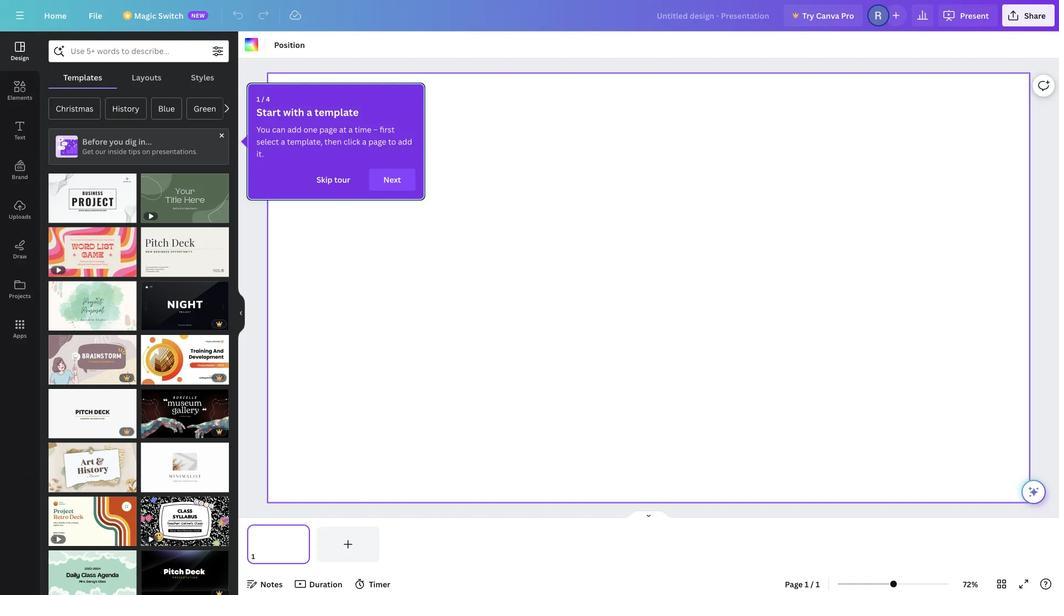 Task type: vqa. For each thing, say whether or not it's contained in the screenshot.
Of within the Cream Neutral Minimalist New Business Pitch Deck Presentation group
yes



Task type: locate. For each thing, give the bounding box(es) containing it.
with
[[283, 106, 304, 119]]

0 vertical spatial 20
[[69, 321, 76, 328]]

styles
[[191, 72, 214, 82]]

to
[[388, 137, 396, 147]]

position
[[274, 39, 305, 50]]

1 inside beige brown minimal organic creative project presentation group
[[54, 321, 57, 328]]

beige brown minimal organic creative project presentation group
[[49, 275, 137, 331]]

time
[[355, 124, 372, 135]]

of up minimalist beige cream brand proposal presentation group
[[151, 429, 160, 436]]

1 of 20 inside black white modern museum presentation group
[[146, 429, 169, 436]]

1
[[257, 95, 260, 104], [54, 213, 57, 220], [146, 267, 150, 274], [54, 321, 57, 328], [146, 321, 150, 328], [54, 375, 57, 382], [146, 375, 150, 382], [146, 429, 150, 436], [54, 482, 57, 490], [805, 580, 809, 590], [816, 580, 820, 590]]

brand
[[12, 173, 28, 181]]

one
[[304, 124, 318, 135]]

projects
[[9, 292, 31, 300]]

1 inside black white modern museum presentation group
[[146, 429, 150, 436]]

select
[[257, 137, 279, 147]]

of inside the black and gray gradient professional presentation group
[[151, 321, 160, 328]]

of left 14
[[59, 213, 67, 220]]

0 vertical spatial add
[[287, 124, 302, 135]]

1 horizontal spatial 20
[[161, 429, 169, 436]]

share button
[[1003, 4, 1055, 26]]

20 up beige brown pastel  playful manhwa illustration brainstorm presentation group
[[69, 321, 76, 328]]

uploads
[[9, 213, 31, 220]]

25
[[161, 321, 168, 328]]

side panel tab list
[[0, 31, 40, 349]]

1 inside beige brown pastel  playful manhwa illustration brainstorm presentation group
[[54, 375, 57, 382]]

/
[[262, 95, 264, 104], [811, 580, 814, 590]]

0 horizontal spatial 20
[[69, 321, 76, 328]]

1 vertical spatial page
[[369, 137, 386, 147]]

1 inside the black and gray gradient professional presentation group
[[146, 321, 150, 328]]

/ inside 1 / 4 start with a template you can add one page at a time – first select a template, then click a page to add it.
[[262, 95, 264, 104]]

layouts
[[132, 72, 162, 82]]

skip
[[317, 175, 333, 185]]

of left 25
[[151, 321, 160, 328]]

next button
[[369, 169, 415, 191]]

of left 15
[[151, 375, 160, 382]]

Page title text field
[[260, 552, 264, 563]]

0 horizontal spatial add
[[287, 124, 302, 135]]

1 horizontal spatial /
[[811, 580, 814, 590]]

of left 10
[[59, 375, 67, 382]]

1 for black white modern museum presentation group
[[146, 429, 150, 436]]

of inside grey minimalist business project presentation group
[[59, 213, 67, 220]]

20 up minimalist beige cream brand proposal presentation group
[[161, 429, 169, 436]]

cream neutral minimalist new business pitch deck presentation group
[[141, 221, 229, 277]]

of inside the cream neutral minimalist new business pitch deck presentation group
[[151, 267, 160, 274]]

add right can
[[287, 124, 302, 135]]

templates
[[63, 72, 102, 82]]

elements
[[7, 94, 32, 101]]

draw
[[13, 253, 27, 260]]

you
[[109, 137, 123, 147]]

4
[[266, 95, 270, 104]]

of left 18
[[151, 267, 160, 274]]

of inside black white modern museum presentation group
[[151, 429, 160, 436]]

of left the 13
[[59, 482, 67, 490]]

draw button
[[0, 230, 40, 270]]

green
[[194, 103, 216, 114]]

1 vertical spatial /
[[811, 580, 814, 590]]

0 horizontal spatial /
[[262, 95, 264, 104]]

minimalist beige cream brand proposal presentation group
[[141, 437, 229, 493]]

Design title text field
[[648, 4, 779, 26]]

1 of 14
[[54, 213, 76, 220]]

1 vertical spatial 1 of 20
[[146, 429, 169, 436]]

20
[[69, 321, 76, 328], [161, 429, 169, 436]]

pink orange yellow happy hippie word list game presentation party group
[[49, 221, 137, 277]]

Use 5+ words to describe... search field
[[71, 41, 207, 62]]

1 vertical spatial add
[[398, 137, 412, 147]]

of inside beige scrapbook art and history museum presentation group
[[59, 482, 67, 490]]

file button
[[80, 4, 111, 26]]

1 for yellow and white modern training and development presentation group
[[146, 375, 150, 382]]

layouts button
[[117, 67, 176, 88]]

beige scrapbook art and history museum presentation group
[[49, 437, 137, 493]]

christmas
[[56, 103, 93, 114]]

in...
[[138, 137, 152, 147]]

of inside yellow and white modern training and development presentation group
[[151, 375, 160, 382]]

0 horizontal spatial 1 of 20
[[54, 321, 76, 328]]

18
[[161, 267, 168, 274]]

1 inside the cream neutral minimalist new business pitch deck presentation group
[[146, 267, 150, 274]]

magic switch
[[134, 10, 184, 21]]

20 inside black white modern museum presentation group
[[161, 429, 169, 436]]

1 for beige scrapbook art and history museum presentation group
[[54, 482, 57, 490]]

1 for the cream neutral minimalist new business pitch deck presentation group
[[146, 267, 150, 274]]

present
[[960, 10, 989, 21]]

1 horizontal spatial 1 of 20
[[146, 429, 169, 436]]

1 of 13
[[54, 482, 76, 490]]

1 inside grey minimalist business project presentation group
[[54, 213, 57, 220]]

of inside beige brown minimal organic creative project presentation group
[[59, 321, 67, 328]]

1 for beige brown minimal organic creative project presentation group
[[54, 321, 57, 328]]

72%
[[963, 580, 978, 590]]

0 vertical spatial /
[[262, 95, 264, 104]]

0 vertical spatial page
[[319, 124, 337, 135]]

20 inside beige brown minimal organic creative project presentation group
[[69, 321, 76, 328]]

timer
[[369, 580, 391, 590]]

duration
[[309, 580, 342, 590]]

first
[[380, 124, 395, 135]]

of for yellow and white modern training and development presentation group
[[151, 375, 160, 382]]

13
[[69, 482, 76, 490]]

projects button
[[0, 270, 40, 310]]

green button
[[187, 98, 223, 120]]

/ right the page
[[811, 580, 814, 590]]

1 vertical spatial 20
[[161, 429, 169, 436]]

a
[[307, 106, 312, 119], [349, 124, 353, 135], [281, 137, 285, 147], [362, 137, 367, 147]]

a right the 'with'
[[307, 106, 312, 119]]

of inside beige brown pastel  playful manhwa illustration brainstorm presentation group
[[59, 375, 67, 382]]

page
[[319, 124, 337, 135], [369, 137, 386, 147]]

1 of 20
[[54, 321, 76, 328], [146, 429, 169, 436]]

add
[[287, 124, 302, 135], [398, 137, 412, 147]]

1 inside beige scrapbook art and history museum presentation group
[[54, 482, 57, 490]]

of for the black and gray gradient professional presentation group
[[151, 321, 160, 328]]

add right to in the left top of the page
[[398, 137, 412, 147]]

multicolor clouds daily class agenda template group
[[49, 545, 137, 596]]

–
[[373, 124, 378, 135]]

1 of 20 inside beige brown minimal organic creative project presentation group
[[54, 321, 76, 328]]

beige brown pastel  playful manhwa illustration brainstorm presentation group
[[49, 329, 137, 385]]

canva
[[816, 10, 840, 21]]

/ left 4 on the left of page
[[262, 95, 264, 104]]

hide pages image
[[622, 511, 675, 520]]

template
[[315, 106, 359, 119]]

elements button
[[0, 71, 40, 111]]

page 1 image
[[247, 528, 310, 563]]

page up then in the top left of the page
[[319, 124, 337, 135]]

of for beige brown minimal organic creative project presentation group
[[59, 321, 67, 328]]

pro
[[842, 10, 854, 21]]

file
[[89, 10, 102, 21]]

black and gray gradient professional presentation group
[[141, 275, 229, 331]]

of for beige scrapbook art and history museum presentation group
[[59, 482, 67, 490]]

skip tour button
[[302, 169, 365, 191]]

green red colorful groovy project retro deck presentation group
[[49, 491, 137, 547]]

1 inside yellow and white modern training and development presentation group
[[146, 375, 150, 382]]

1 of 20 for black white modern museum presentation group
[[146, 429, 169, 436]]

page down –
[[369, 137, 386, 147]]

duration button
[[292, 576, 347, 594]]

#ffffff image
[[245, 38, 258, 51]]

apps button
[[0, 310, 40, 349]]

grey minimalist business project presentation group
[[49, 167, 137, 223]]

brand button
[[0, 151, 40, 190]]

of right apps 'button'
[[59, 321, 67, 328]]

home
[[44, 10, 67, 21]]

canva assistant image
[[1027, 486, 1041, 499]]

template,
[[287, 137, 323, 147]]

1 of 20 up minimalist beige cream brand proposal presentation group
[[146, 429, 169, 436]]

1 of 20 up beige brown pastel  playful manhwa illustration brainstorm presentation group
[[54, 321, 76, 328]]

0 vertical spatial 1 of 20
[[54, 321, 76, 328]]

1 of 15
[[146, 375, 168, 382]]

of
[[59, 213, 67, 220], [151, 267, 160, 274], [59, 321, 67, 328], [151, 321, 160, 328], [59, 375, 67, 382], [151, 375, 160, 382], [151, 429, 160, 436], [59, 482, 67, 490]]

20 for black white modern museum presentation group
[[161, 429, 169, 436]]

at
[[339, 124, 347, 135]]



Task type: describe. For each thing, give the bounding box(es) containing it.
page
[[785, 580, 803, 590]]

get
[[82, 147, 94, 156]]

skip tour
[[317, 175, 350, 185]]

hide image
[[238, 287, 245, 340]]

green blobs basic simple presentation group
[[141, 167, 229, 223]]

1 for grey minimalist business project presentation group
[[54, 213, 57, 220]]

start
[[257, 106, 281, 119]]

before
[[82, 137, 107, 147]]

a down can
[[281, 137, 285, 147]]

it.
[[257, 149, 264, 159]]

1 of 10
[[54, 375, 76, 382]]

72% button
[[953, 576, 989, 594]]

dig
[[125, 137, 137, 147]]

yellow and white modern training and development presentation group
[[141, 329, 229, 385]]

can
[[272, 124, 286, 135]]

templates button
[[49, 67, 117, 88]]

of for black white modern museum presentation group
[[151, 429, 160, 436]]

colorful scrapbook nostalgia class syllabus blank education presentation group
[[141, 491, 229, 547]]

styles button
[[176, 67, 229, 88]]

blue button
[[151, 98, 182, 120]]

before you dig in... get our inside tips on presentations.
[[82, 137, 198, 156]]

0 horizontal spatial page
[[319, 124, 337, 135]]

20 for beige brown minimal organic creative project presentation group
[[69, 321, 76, 328]]

blue
[[158, 103, 175, 114]]

15
[[161, 375, 168, 382]]

of for beige brown pastel  playful manhwa illustration brainstorm presentation group
[[59, 375, 67, 382]]

1 of 20 for beige brown minimal organic creative project presentation group
[[54, 321, 76, 328]]

14
[[69, 213, 76, 220]]

then
[[325, 137, 342, 147]]

modern pitch deck presentation template group
[[49, 383, 137, 439]]

position button
[[270, 36, 309, 54]]

presentations.
[[152, 147, 198, 156]]

you
[[257, 124, 270, 135]]

history
[[112, 103, 139, 114]]

10
[[69, 375, 76, 382]]

text
[[14, 134, 25, 141]]

1 for the black and gray gradient professional presentation group
[[146, 321, 150, 328]]

notes button
[[243, 576, 287, 594]]

magic
[[134, 10, 156, 21]]

black white modern museum presentation group
[[141, 383, 229, 439]]

timer button
[[351, 576, 395, 594]]

page 1 / 1
[[785, 580, 820, 590]]

on
[[142, 147, 150, 156]]

text button
[[0, 111, 40, 151]]

design button
[[0, 31, 40, 71]]

christmas button
[[49, 98, 101, 120]]

try
[[803, 10, 815, 21]]

1 for beige brown pastel  playful manhwa illustration brainstorm presentation group
[[54, 375, 57, 382]]

1 horizontal spatial page
[[369, 137, 386, 147]]

inside
[[108, 147, 127, 156]]

home link
[[35, 4, 75, 26]]

of for grey minimalist business project presentation group
[[59, 213, 67, 220]]

of for the cream neutral minimalist new business pitch deck presentation group
[[151, 267, 160, 274]]

switch
[[158, 10, 184, 21]]

try canva pro button
[[784, 4, 863, 26]]

a down time
[[362, 137, 367, 147]]

dark modern corporate app development startup pitch deck presentation group
[[141, 545, 229, 596]]

1 of 25
[[146, 321, 168, 328]]

history button
[[105, 98, 147, 120]]

a right at
[[349, 124, 353, 135]]

share
[[1025, 10, 1046, 21]]

next
[[384, 175, 401, 185]]

apps
[[13, 332, 27, 340]]

present button
[[938, 4, 998, 26]]

1 of 18
[[146, 267, 168, 274]]

1 / 4 start with a template you can add one page at a time – first select a template, then click a page to add it.
[[257, 95, 412, 159]]

design
[[11, 54, 29, 62]]

1 horizontal spatial add
[[398, 137, 412, 147]]

click
[[344, 137, 360, 147]]

main menu bar
[[0, 0, 1059, 31]]

our
[[95, 147, 106, 156]]

1 inside 1 / 4 start with a template you can add one page at a time – first select a template, then click a page to add it.
[[257, 95, 260, 104]]

try canva pro
[[803, 10, 854, 21]]

tips
[[128, 147, 140, 156]]

new
[[191, 12, 205, 19]]

notes
[[260, 580, 283, 590]]

uploads button
[[0, 190, 40, 230]]



